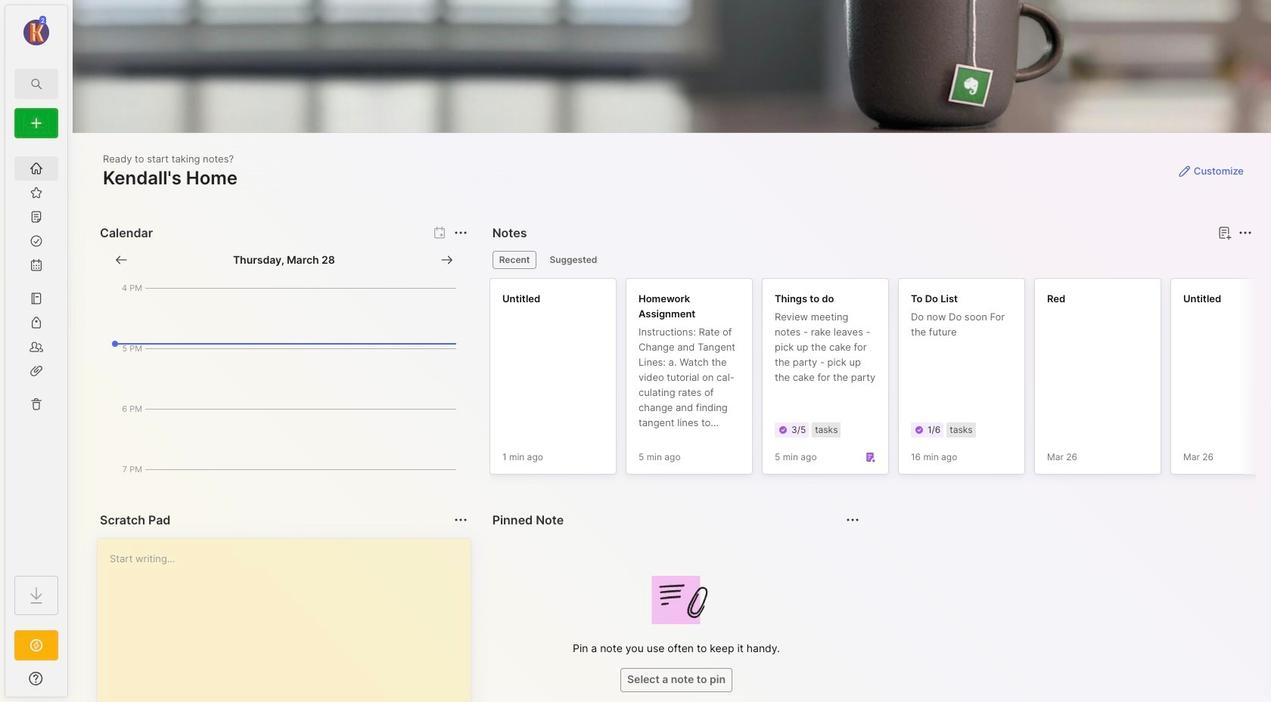 Task type: vqa. For each thing, say whether or not it's contained in the screenshot.
search field in Main "element"
no



Task type: describe. For each thing, give the bounding box(es) containing it.
more actions image
[[844, 512, 862, 530]]

WHAT'S NEW field
[[5, 667, 67, 692]]

main element
[[0, 0, 73, 703]]

home image
[[29, 161, 44, 176]]

Start writing… text field
[[110, 540, 470, 703]]

Account field
[[5, 14, 67, 48]]

tree inside main element
[[5, 148, 67, 563]]

1 tab from the left
[[492, 251, 537, 269]]



Task type: locate. For each thing, give the bounding box(es) containing it.
1 horizontal spatial tab
[[543, 251, 604, 269]]

Choose date to view field
[[233, 253, 335, 268]]

2 tab from the left
[[543, 251, 604, 269]]

upgrade image
[[27, 637, 45, 655]]

edit search image
[[27, 75, 45, 93]]

more actions image
[[451, 224, 470, 242], [1236, 224, 1255, 242], [451, 512, 470, 530]]

click to expand image
[[66, 675, 78, 693]]

More actions field
[[450, 222, 471, 244], [1235, 222, 1256, 244], [450, 510, 471, 531], [842, 510, 864, 531]]

tab
[[492, 251, 537, 269], [543, 251, 604, 269]]

0 horizontal spatial tab
[[492, 251, 537, 269]]

tree
[[5, 148, 67, 563]]

row group
[[489, 278, 1271, 484]]

tab list
[[492, 251, 1250, 269]]



